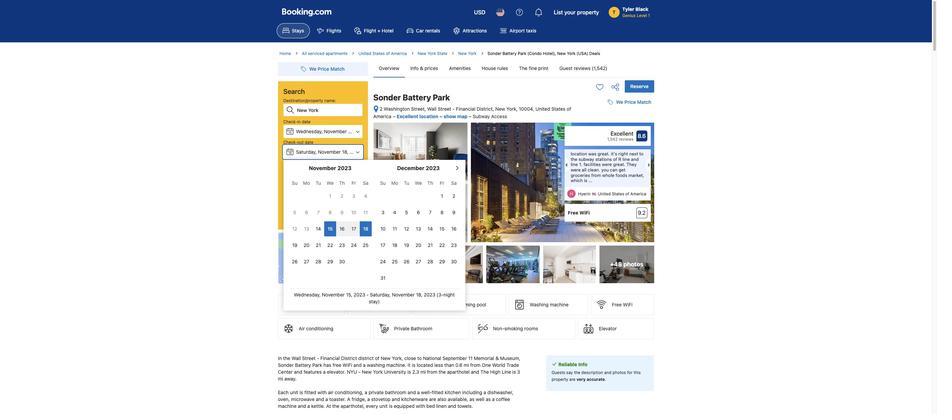 Task type: describe. For each thing, give the bounding box(es) containing it.
0 horizontal spatial states
[[373, 51, 385, 56]]

20 for 20 december 2023 option
[[416, 243, 422, 248]]

28 for 28 november 2023 option
[[316, 259, 321, 265]]

1 horizontal spatial unit
[[380, 404, 388, 410]]

previous image
[[563, 163, 568, 167]]

flight + hotel link
[[349, 23, 400, 38]]

hotel
[[382, 28, 394, 34]]

sonder inside in the wall street - financial district district of new york, close to national september 11 memorial & museum, sonder battery park has free wifi and a washing machine. it is located less than 0.6 mi from one world trade center and features a elevator. nyu - new york university is 2.3 mi from the aparthotel and the high line is 3 mi away. each unit is fitted with air conditioning, a private bathroom and a well-fitted kitchen including a dishwasher, oven, microwave and a toaster. a fridge, a stovetop and kitchenware are also available, as well as a coffee machine and a kettle. at the aparthotel, every unit is equipped with bed linen and t
[[278, 363, 294, 369]]

15, for wednesday, november 15, 2023
[[348, 129, 355, 134]]

- up features
[[317, 356, 319, 362]]

scored 9.2 element
[[637, 208, 648, 219]]

we up 1 checkbox
[[327, 180, 334, 186]]

hotel),
[[543, 51, 556, 56]]

new inside 2 washington street, wall street - financial district, new york, 10004, united states of america
[[496, 106, 505, 112]]

0 horizontal spatial line
[[571, 162, 578, 167]]

19 for 19 checkbox
[[404, 243, 409, 248]]

line
[[502, 370, 511, 375]]

november for wednesday, november 15, 2023
[[324, 129, 347, 134]]

wall inside 2 washington street, wall street - financial district, new york, 10004, united states of america
[[427, 106, 437, 112]]

1 horizontal spatial we price match
[[616, 99, 652, 105]]

3 for 3 november 2023 option
[[353, 193, 356, 199]]

all serviced apartments
[[302, 51, 348, 56]]

airport taxis link
[[494, 23, 543, 38]]

very
[[577, 377, 586, 383]]

0 vertical spatial the
[[519, 65, 528, 71]]

18 for 18 december 2023 option at the left bottom
[[392, 243, 398, 248]]

1 vertical spatial price
[[625, 99, 636, 105]]

and up nyu
[[354, 363, 362, 369]]

show
[[308, 262, 321, 267]]

is inside "location was great. it's right next to the subway stations of r line and line 1. facilities were great. they were all clean. you can get groceries from whole foods market, which is …"
[[584, 178, 588, 183]]

0 horizontal spatial location
[[420, 114, 439, 119]]

19 December 2023 checkbox
[[401, 238, 413, 253]]

fr for november 2023
[[352, 180, 356, 186]]

1 for december 2023
[[441, 193, 443, 199]]

2 14 from the left
[[428, 226, 433, 232]]

list your property
[[554, 9, 599, 15]]

house
[[482, 65, 496, 71]]

0 horizontal spatial night
[[288, 160, 298, 166]]

is left 2.3
[[408, 370, 411, 375]]

stay
[[299, 160, 307, 166]]

10 for '10 november 2023' option on the left of page
[[351, 210, 357, 216]]

info & prices link
[[405, 60, 444, 77]]

a up every
[[368, 397, 370, 403]]

0 vertical spatial saturday,
[[296, 149, 317, 155]]

0 horizontal spatial search
[[284, 88, 305, 95]]

elevator button
[[578, 319, 654, 340]]

0 vertical spatial america
[[391, 51, 407, 56]]

location inside "location was great. it's right next to the subway stations of r line and line 1. facilities were great. they were all clean. you can get groceries from whole foods market, which is …"
[[571, 151, 587, 157]]

2 horizontal spatial states
[[612, 192, 625, 197]]

tyler black genius level 1
[[623, 6, 650, 18]]

tyler
[[623, 6, 635, 12]]

non-smoking rooms
[[493, 326, 538, 332]]

rentals
[[425, 28, 440, 34]]

the fine print
[[519, 65, 549, 71]]

+48
[[611, 261, 622, 268]]

guest
[[560, 65, 573, 71]]

0 horizontal spatial united states of america
[[359, 51, 407, 56]]

away.
[[285, 376, 297, 382]]

washington
[[384, 106, 410, 112]]

18, inside wednesday, november 15, 2023 - saturday, november 18, 2023 (3-night stay)
[[416, 292, 423, 298]]

street inside 2 washington street, wall street - financial district, new york, 10004, united states of america
[[438, 106, 451, 112]]

map inside search section
[[329, 262, 339, 267]]

tu for november 2023
[[316, 180, 321, 186]]

saturday, november 18, 2023
[[296, 149, 362, 155]]

sa for december 2023
[[451, 180, 457, 186]]

guests
[[552, 371, 565, 376]]

5 December 2023 checkbox
[[401, 205, 413, 220]]

entire homes & apartments
[[290, 186, 342, 192]]

14 November 2023 checkbox
[[313, 222, 324, 237]]

and up kettle.
[[316, 397, 324, 403]]

overview link
[[374, 60, 405, 77]]

1 horizontal spatial with
[[416, 404, 425, 410]]

22 December 2023 checkbox
[[436, 238, 448, 253]]

13 November 2023 checkbox
[[301, 222, 313, 237]]

whole
[[603, 173, 615, 178]]

a left coffee
[[492, 397, 495, 403]]

york, inside 2 washington street, wall street - financial district, new york, 10004, united states of america
[[507, 106, 518, 112]]

15 for 15 checkbox
[[328, 226, 333, 232]]

to inside "location was great. it's right next to the subway stations of r line and line 1. facilities were great. they were all clean. you can get groceries from whole foods market, which is …"
[[640, 151, 644, 157]]

york left state
[[428, 51, 436, 56]]

it
[[408, 363, 411, 369]]

22 for 22 november 2023 option
[[328, 243, 333, 248]]

are inside guests say the description and photos for this property are
[[570, 377, 576, 383]]

7 for 7 november 2023 option
[[317, 210, 320, 216]]

a down 'district'
[[363, 363, 366, 369]]

a down has
[[323, 370, 326, 375]]

reviews inside guest reviews (1,542) link
[[574, 65, 591, 71]]

0 horizontal spatial great.
[[598, 151, 610, 157]]

which
[[571, 178, 583, 183]]

0 vertical spatial map
[[458, 114, 468, 119]]

sa for november 2023
[[363, 180, 369, 186]]

1 horizontal spatial were
[[602, 162, 612, 167]]

wednesday, november 15, 2023 - saturday, november 18, 2023 (3-night stay)
[[294, 292, 455, 305]]

+48 photos
[[611, 261, 644, 268]]

1 November 2023 checkbox
[[324, 189, 336, 204]]

conditioning,
[[335, 390, 364, 396]]

and down bathroom
[[392, 397, 400, 403]]

1 inside the 'tyler black genius level 1'
[[648, 13, 650, 18]]

check-out date
[[284, 140, 314, 145]]

of inside in the wall street - financial district district of new york, close to national september 11 memorial & museum, sonder battery park has free wifi and a washing machine. it is located less than 0.6 mi from one world trade center and features a elevator. nyu - new york university is 2.3 mi from the aparthotel and the high line is 3 mi away. each unit is fitted with air conditioning, a private bathroom and a well-fitted kitchen including a dishwasher, oven, microwave and a toaster. a fridge, a stovetop and kitchenware are also available, as well as a coffee machine and a kettle. at the aparthotel, every unit is equipped with bed linen and t
[[375, 356, 380, 362]]

13 for 13 november 2023 option
[[304, 226, 309, 232]]

of inside "location was great. it's right next to the subway stations of r line and line 1. facilities were great. they were all clean. you can get groceries from whole foods market, which is …"
[[613, 157, 618, 162]]

date for check-out date
[[305, 140, 314, 145]]

a down microwave
[[308, 404, 310, 410]]

11 December 2023 checkbox
[[389, 222, 401, 237]]

23 for 23 november 2023 option
[[339, 243, 345, 248]]

is right it
[[412, 363, 416, 369]]

street inside in the wall street - financial district district of new york, close to national september 11 memorial & museum, sonder battery park has free wifi and a washing machine. it is located less than 0.6 mi from one world trade center and features a elevator. nyu - new york university is 2.3 mi from the aparthotel and the high line is 3 mi away. each unit is fitted with air conditioning, a private bathroom and a well-fitted kitchen including a dishwasher, oven, microwave and a toaster. a fridge, a stovetop and kitchenware are also available, as well as a coffee machine and a kettle. at the aparthotel, every unit is equipped with bed linen and t
[[302, 356, 316, 362]]

all
[[582, 167, 587, 173]]

2 vertical spatial america
[[631, 192, 647, 197]]

1 vertical spatial from
[[471, 363, 481, 369]]

(1,542)
[[592, 65, 608, 71]]

wednesday, for wednesday, november 15, 2023 - saturday, november 18, 2023 (3-night stay)
[[294, 292, 321, 298]]

wifi inside "button"
[[623, 302, 633, 308]]

non-
[[493, 326, 505, 332]]

0 horizontal spatial were
[[571, 167, 581, 173]]

new up washing
[[381, 356, 391, 362]]

well
[[476, 397, 485, 403]]

2 vertical spatial mi
[[278, 376, 283, 382]]

and down microwave
[[298, 404, 306, 410]]

new york
[[459, 51, 477, 56]]

washing
[[367, 363, 385, 369]]

26 December 2023 checkbox
[[401, 255, 413, 270]]

battery for sonder battery park
[[403, 93, 431, 102]]

overview
[[379, 65, 400, 71]]

price inside search section
[[318, 66, 329, 72]]

8 November 2023 checkbox
[[324, 205, 336, 220]]

1 vertical spatial match
[[638, 99, 652, 105]]

get
[[619, 167, 626, 173]]

we up excellent 1,542 reviews
[[616, 99, 624, 105]]

all
[[302, 51, 307, 56]]

1 horizontal spatial property
[[577, 9, 599, 15]]

it's
[[611, 151, 618, 157]]

1 horizontal spatial wifi
[[580, 210, 590, 216]]

17 cell
[[348, 220, 360, 237]]

3-night stay
[[284, 160, 307, 166]]

18 December 2023 checkbox
[[389, 238, 401, 253]]

september
[[443, 356, 467, 362]]

14 December 2023 checkbox
[[425, 222, 436, 237]]

& inside in the wall street - financial district district of new york, close to national september 11 memorial & museum, sonder battery park has free wifi and a washing machine. it is located less than 0.6 mi from one world trade center and features a elevator. nyu - new york university is 2.3 mi from the aparthotel and the high line is 3 mi away. each unit is fitted with air conditioning, a private bathroom and a well-fitted kitchen including a dishwasher, oven, microwave and a toaster. a fridge, a stovetop and kitchenware are also available, as well as a coffee machine and a kettle. at the aparthotel, every unit is equipped with bed linen and t
[[496, 356, 499, 362]]

1 horizontal spatial info
[[579, 362, 588, 368]]

.
[[605, 377, 606, 383]]

0 vertical spatial 18
[[288, 151, 292, 155]]

0 vertical spatial united
[[359, 51, 371, 56]]

stays link
[[277, 23, 310, 38]]

21 December 2023 checkbox
[[425, 238, 436, 253]]

search section
[[275, 57, 466, 311]]

match inside search section
[[331, 66, 345, 72]]

available,
[[448, 397, 468, 403]]

flights
[[327, 28, 341, 34]]

car rentals
[[416, 28, 440, 34]]

(usa)
[[577, 51, 589, 56]]

sonder battery park (condo hotel), new york (usa) deals
[[488, 51, 600, 56]]

0 vertical spatial free wifi
[[568, 210, 590, 216]]

search button
[[284, 205, 363, 222]]

including
[[462, 390, 482, 396]]

all serviced apartments link
[[302, 51, 348, 57]]

3 November 2023 checkbox
[[348, 189, 360, 204]]

and up away.
[[294, 370, 302, 375]]

and down available, on the bottom of the page
[[448, 404, 456, 410]]

10 December 2023 checkbox
[[377, 222, 389, 237]]

kitchen
[[368, 302, 385, 308]]

9.2
[[638, 210, 646, 216]]

home link
[[280, 51, 291, 57]]

a up fridge,
[[365, 390, 367, 396]]

prices
[[425, 65, 438, 71]]

machine inside in the wall street - financial district district of new york, close to national september 11 memorial & museum, sonder battery park has free wifi and a washing machine. it is located less than 0.6 mi from one world trade center and features a elevator. nyu - new york university is 2.3 mi from the aparthotel and the high line is 3 mi away. each unit is fitted with air conditioning, a private bathroom and a well-fitted kitchen including a dishwasher, oven, microwave and a toaster. a fridge, a stovetop and kitchenware are also available, as well as a coffee machine and a kettle. at the aparthotel, every unit is equipped with bed linen and t
[[278, 404, 297, 410]]

23 December 2023 checkbox
[[448, 238, 460, 253]]

r
[[619, 157, 622, 162]]

name:
[[324, 98, 336, 103]]

description
[[582, 371, 603, 376]]

12 for 12 checkbox
[[404, 226, 409, 232]]

house rules
[[482, 65, 508, 71]]

flight
[[364, 28, 376, 34]]

well-
[[421, 390, 432, 396]]

18 cell
[[360, 220, 372, 237]]

the down toaster.
[[332, 404, 340, 410]]

wednesday, november 15, 2023
[[296, 129, 368, 134]]

on
[[322, 262, 327, 267]]

24 for the 24 option
[[380, 259, 386, 265]]

elevator.
[[327, 370, 346, 375]]

2 vertical spatial from
[[427, 370, 438, 375]]

saturday, inside wednesday, november 15, 2023 - saturday, november 18, 2023 (3-night stay)
[[370, 292, 391, 298]]

guests say the description and photos for this property are
[[552, 371, 641, 383]]

16 December 2023 checkbox
[[448, 222, 460, 237]]

18 November 2023 checkbox
[[360, 222, 372, 237]]

sonder battery park
[[374, 93, 450, 102]]

2 fitted from the left
[[432, 390, 444, 396]]

11 November 2023 checkbox
[[360, 205, 372, 220]]

21 for 21 'option'
[[428, 243, 433, 248]]

reviews inside excellent 1,542 reviews
[[619, 137, 634, 142]]

- inside wednesday, november 15, 2023 - saturday, november 18, 2023 (3-night stay)
[[367, 292, 369, 298]]

4 December 2023 checkbox
[[389, 205, 401, 220]]

from inside "location was great. it's right next to the subway stations of r line and line 1. facilities were great. they were all clean. you can get groceries from whole foods market, which is …"
[[592, 173, 601, 178]]

16 cell
[[336, 220, 348, 237]]

8 for 8 option
[[441, 210, 444, 216]]

next image
[[648, 163, 652, 167]]

10 November 2023 checkbox
[[348, 205, 360, 220]]

0 vertical spatial &
[[420, 65, 424, 71]]

0 vertical spatial info
[[411, 65, 419, 71]]

19 November 2023 checkbox
[[289, 238, 301, 253]]

16 November 2023 checkbox
[[336, 222, 348, 237]]

16 for 16 checkbox
[[340, 226, 345, 232]]

print
[[539, 65, 549, 71]]

t
[[613, 9, 616, 15]]

accurate
[[587, 377, 605, 383]]

- right nyu
[[359, 370, 361, 375]]

su for december
[[380, 180, 386, 186]]

0 vertical spatial unit
[[290, 390, 298, 396]]

york left "(usa)"
[[567, 51, 576, 56]]

to inside in the wall street - financial district district of new york, close to national september 11 memorial & museum, sonder battery park has free wifi and a washing machine. it is located less than 0.6 mi from one world trade center and features a elevator. nyu - new york university is 2.3 mi from the aparthotel and the high line is 3 mi away. each unit is fitted with air conditioning, a private bathroom and a well-fitted kitchen including a dishwasher, oven, microwave and a toaster. a fridge, a stovetop and kitchenware are also available, as well as a coffee machine and a kettle. at the aparthotel, every unit is equipped with bed linen and t
[[418, 356, 422, 362]]

every
[[366, 404, 378, 410]]

0 vertical spatial free
[[568, 210, 579, 216]]

21 November 2023 checkbox
[[313, 238, 324, 253]]

23 November 2023 checkbox
[[336, 238, 348, 253]]

air conditioning button
[[278, 319, 371, 340]]

7 December 2023 checkbox
[[425, 205, 436, 220]]

2 December 2023 checkbox
[[448, 189, 460, 204]]

equipped
[[394, 404, 415, 410]]

24 for 24 checkbox
[[351, 243, 357, 248]]

0 horizontal spatial 18,
[[342, 149, 349, 155]]

kettle.
[[311, 404, 325, 410]]

features
[[304, 370, 322, 375]]

and inside guests say the description and photos for this property are
[[605, 371, 612, 376]]

house rules link
[[477, 60, 514, 77]]

4 November 2023 checkbox
[[360, 189, 372, 204]]

is up microwave
[[300, 390, 303, 396]]

2 for november 2023
[[341, 193, 344, 199]]

machine inside button
[[550, 302, 569, 308]]

17 December 2023 checkbox
[[377, 238, 389, 253]]

28 for "28" option
[[428, 259, 433, 265]]

0 vertical spatial mi
[[464, 363, 469, 369]]

2 – from the left
[[440, 114, 443, 119]]

they
[[627, 162, 637, 167]]

mo for december
[[392, 180, 398, 186]]

new down washing
[[362, 370, 372, 375]]

and up kitchenware
[[408, 390, 416, 396]]

is down stovetop
[[389, 404, 393, 410]]

31 December 2023 checkbox
[[377, 271, 389, 286]]

wednesday, for wednesday, november 15, 2023
[[296, 129, 323, 134]]

stovetop
[[371, 397, 391, 403]]

groceries
[[571, 173, 590, 178]]

this
[[634, 371, 641, 376]]

25 November 2023 checkbox
[[360, 238, 372, 253]]

financial inside in the wall street - financial district district of new york, close to national september 11 memorial & museum, sonder battery park has free wifi and a washing machine. it is located less than 0.6 mi from one world trade center and features a elevator. nyu - new york university is 2.3 mi from the aparthotel and the high line is 3 mi away. each unit is fitted with air conditioning, a private bathroom and a well-fitted kitchen including a dishwasher, oven, microwave and a toaster. a fridge, a stovetop and kitchenware are also available, as well as a coffee machine and a kettle. at the aparthotel, every unit is equipped with bed linen and t
[[321, 356, 340, 362]]

is down trade
[[513, 370, 516, 375]]

oven,
[[278, 397, 290, 403]]

4 for 4 option
[[364, 193, 367, 199]]

wifi inside in the wall street - financial district district of new york, close to national september 11 memorial & museum, sonder battery park has free wifi and a washing machine. it is located less than 0.6 mi from one world trade center and features a elevator. nyu - new york university is 2.3 mi from the aparthotel and the high line is 3 mi away. each unit is fitted with air conditioning, a private bathroom and a well-fitted kitchen including a dishwasher, oven, microwave and a toaster. a fridge, a stovetop and kitchenware are also available, as well as a coffee machine and a kettle. at the aparthotel, every unit is equipped with bed linen and t
[[343, 363, 352, 369]]

a up at
[[326, 397, 328, 403]]

2 horizontal spatial united
[[598, 192, 611, 197]]

battery inside in the wall street - financial district district of new york, close to national september 11 memorial & museum, sonder battery park has free wifi and a washing machine. it is located less than 0.6 mi from one world trade center and features a elevator. nyu - new york university is 2.3 mi from the aparthotel and the high line is 3 mi away. each unit is fitted with air conditioning, a private bathroom and a well-fitted kitchen including a dishwasher, oven, microwave and a toaster. a fridge, a stovetop and kitchenware are also available, as well as a coffee machine and a kettle. at the aparthotel, every unit is equipped with bed linen and t
[[295, 363, 311, 369]]

12 November 2023 checkbox
[[289, 222, 301, 237]]

states inside 2 washington street, wall street - financial district, new york, 10004, united states of america
[[552, 106, 566, 112]]

13 December 2023 checkbox
[[413, 222, 425, 237]]

0 horizontal spatial 15
[[288, 131, 292, 134]]

1 horizontal spatial we price match button
[[605, 96, 654, 109]]

new right hotel),
[[558, 51, 566, 56]]

excellent location – show map button
[[397, 114, 469, 119]]

flight + hotel
[[364, 28, 394, 34]]

28 December 2023 checkbox
[[425, 255, 436, 270]]

apartments inside search section
[[320, 186, 342, 192]]

26 November 2023 checkbox
[[289, 255, 301, 270]]

new inside new york state link
[[418, 51, 427, 56]]

are inside in the wall street - financial district district of new york, close to national september 11 memorial & museum, sonder battery park has free wifi and a washing machine. it is located less than 0.6 mi from one world trade center and features a elevator. nyu - new york university is 2.3 mi from the aparthotel and the high line is 3 mi away. each unit is fitted with air conditioning, a private bathroom and a well-fitted kitchen including a dishwasher, oven, microwave and a toaster. a fridge, a stovetop and kitchenware are also available, as well as a coffee machine and a kettle. at the aparthotel, every unit is equipped with bed linen and t
[[429, 397, 436, 403]]

and down memorial at the bottom right of the page
[[471, 370, 479, 375]]

was
[[589, 151, 597, 157]]

show
[[444, 114, 456, 119]]

1 horizontal spatial line
[[623, 157, 630, 162]]

3 inside in the wall street - financial district district of new york, close to national september 11 memorial & museum, sonder battery park has free wifi and a washing machine. it is located less than 0.6 mi from one world trade center and features a elevator. nyu - new york university is 2.3 mi from the aparthotel and the high line is 3 mi away. each unit is fitted with air conditioning, a private bathroom and a well-fitted kitchen including a dishwasher, oven, microwave and a toaster. a fridge, a stovetop and kitchenware are also available, as well as a coffee machine and a kettle. at the aparthotel, every unit is equipped with bed linen and t
[[517, 370, 520, 375]]

one
[[482, 363, 491, 369]]

25 for 25 december 2023 checkbox
[[392, 259, 398, 265]]

mo for november
[[303, 180, 310, 186]]



Task type: vqa. For each thing, say whether or not it's contained in the screenshot.
Edge inside Edge Sky Deck Admission Tickets General admission to New York City's highest outdoor sky deck
no



Task type: locate. For each thing, give the bounding box(es) containing it.
10 left 11 december 2023 checkbox
[[381, 226, 386, 232]]

16 for 16 december 2023 'option'
[[452, 226, 457, 232]]

free inside "button"
[[612, 302, 622, 308]]

1 horizontal spatial fr
[[440, 180, 445, 186]]

1 14 from the left
[[316, 226, 321, 232]]

7 for 7 checkbox
[[429, 210, 432, 216]]

location
[[420, 114, 439, 119], [571, 151, 587, 157]]

out
[[297, 140, 304, 145]]

center
[[278, 370, 293, 375]]

0 horizontal spatial mo
[[303, 180, 310, 186]]

3 – from the left
[[469, 114, 472, 119]]

23 right 22 december 2023 "option"
[[451, 243, 457, 248]]

2 30 from the left
[[451, 259, 457, 265]]

0 vertical spatial united states of america
[[359, 51, 407, 56]]

23 for 23 december 2023 option
[[451, 243, 457, 248]]

1 vertical spatial apartments
[[320, 186, 342, 192]]

1 vertical spatial wall
[[292, 356, 301, 362]]

photos inside guests say the description and photos for this property are
[[613, 371, 626, 376]]

0 horizontal spatial reviews
[[574, 65, 591, 71]]

the inside in the wall street - financial district district of new york, close to national september 11 memorial & museum, sonder battery park has free wifi and a washing machine. it is located less than 0.6 mi from one world trade center and features a elevator. nyu - new york university is 2.3 mi from the aparthotel and the high line is 3 mi away. each unit is fitted with air conditioning, a private bathroom and a well-fitted kitchen including a dishwasher, oven, microwave and a toaster. a fridge, a stovetop and kitchenware are also available, as well as a coffee machine and a kettle. at the aparthotel, every unit is equipped with bed linen and t
[[481, 370, 489, 375]]

high
[[490, 370, 501, 375]]

line
[[623, 157, 630, 162], [571, 162, 578, 167]]

park
[[518, 51, 527, 56], [433, 93, 450, 102], [313, 363, 322, 369]]

0 horizontal spatial 28
[[316, 259, 321, 265]]

2 12 from the left
[[404, 226, 409, 232]]

0 horizontal spatial 17
[[352, 226, 356, 232]]

– excellent location – show map – subway access
[[393, 114, 507, 119]]

sa up 4 option
[[363, 180, 369, 186]]

non-smoking rooms button
[[473, 319, 576, 340]]

elevator
[[599, 326, 617, 332]]

2 tu from the left
[[404, 180, 410, 186]]

8 for 8 november 2023 option
[[329, 210, 332, 216]]

27 November 2023 checkbox
[[301, 255, 313, 270]]

2 13 from the left
[[416, 226, 421, 232]]

28 November 2023 checkbox
[[313, 255, 324, 270]]

1 vertical spatial photos
[[613, 371, 626, 376]]

1 tu from the left
[[316, 180, 321, 186]]

very accurate .
[[577, 377, 606, 383]]

swimming
[[453, 302, 476, 308]]

1 right level
[[648, 13, 650, 18]]

were
[[602, 162, 612, 167], [571, 167, 581, 173]]

november for saturday, november 18, 2023
[[318, 149, 341, 155]]

with left air
[[318, 390, 327, 396]]

washing machine button
[[509, 295, 589, 316]]

mo down december
[[392, 180, 398, 186]]

& inside search section
[[316, 186, 319, 192]]

19 for 19 november 2023 option
[[292, 243, 297, 248]]

12
[[292, 226, 297, 232], [404, 226, 409, 232]]

check- up 3-
[[284, 140, 297, 145]]

1 su from the left
[[292, 180, 298, 186]]

1 12 from the left
[[292, 226, 297, 232]]

york, inside in the wall street - financial district district of new york, close to national september 11 memorial & museum, sonder battery park has free wifi and a washing machine. it is located less than 0.6 mi from one world trade center and features a elevator. nyu - new york university is 2.3 mi from the aparthotel and the high line is 3 mi away. each unit is fitted with air conditioning, a private bathroom and a well-fitted kitchen including a dishwasher, oven, microwave and a toaster. a fridge, a stovetop and kitchenware are also available, as well as a coffee machine and a kettle. at the aparthotel, every unit is equipped with bed linen and t
[[392, 356, 403, 362]]

11
[[364, 210, 368, 216], [393, 226, 397, 232], [468, 356, 473, 362]]

battery up features
[[295, 363, 311, 369]]

30
[[339, 259, 345, 265], [451, 259, 457, 265]]

1 vertical spatial park
[[433, 93, 450, 102]]

wednesday,
[[296, 129, 323, 134], [294, 292, 321, 298]]

trade
[[507, 363, 519, 369]]

2 check- from the top
[[284, 140, 297, 145]]

2 5 from the left
[[405, 210, 408, 216]]

30 November 2023 checkbox
[[336, 255, 348, 270]]

22 inside option
[[328, 243, 333, 248]]

2 horizontal spatial sonder
[[488, 51, 502, 56]]

12 inside checkbox
[[404, 226, 409, 232]]

rules
[[498, 65, 508, 71]]

25 for 25 checkbox
[[363, 243, 369, 248]]

check-in date
[[284, 119, 311, 125]]

15 November 2023 checkbox
[[324, 222, 336, 237]]

as right well
[[486, 397, 491, 403]]

1 vertical spatial are
[[429, 397, 436, 403]]

29 for '29' checkbox on the bottom of the page
[[327, 259, 333, 265]]

reserve
[[631, 83, 649, 89]]

1 29 from the left
[[327, 259, 333, 265]]

york up the amenities
[[468, 51, 477, 56]]

12 December 2023 checkbox
[[401, 222, 413, 237]]

sonder battery park (condo hotel), new york (usa) deals link
[[488, 51, 600, 56]]

1 horizontal spatial 27
[[416, 259, 421, 265]]

– left 'subway'
[[469, 114, 472, 119]]

booking.com image
[[282, 8, 331, 16]]

1 vertical spatial to
[[418, 356, 422, 362]]

to up located
[[418, 356, 422, 362]]

0 vertical spatial 15,
[[348, 129, 355, 134]]

3 inside 3 november 2023 option
[[353, 193, 356, 199]]

grid for december
[[377, 177, 460, 286]]

10 for 10 december 2023 option at bottom left
[[381, 226, 386, 232]]

outdoor swimming pool
[[434, 302, 487, 308]]

america
[[391, 51, 407, 56], [374, 114, 392, 119], [631, 192, 647, 197]]

reviews down "(usa)"
[[574, 65, 591, 71]]

1 30 from the left
[[339, 259, 345, 265]]

+
[[378, 28, 381, 34]]

grid for november
[[289, 177, 372, 270]]

november for wednesday, november 15, 2023 - saturday, november 18, 2023 (3-night stay)
[[322, 292, 345, 298]]

17 November 2023 checkbox
[[348, 222, 360, 237]]

19 inside option
[[292, 243, 297, 248]]

night up outdoor
[[444, 292, 455, 298]]

30 right 29 december 2023 'checkbox' at the left bottom of page
[[451, 259, 457, 265]]

1 horizontal spatial price
[[625, 99, 636, 105]]

0 vertical spatial property
[[577, 9, 599, 15]]

15 cell
[[324, 220, 336, 237]]

wall inside in the wall street - financial district district of new york, close to national september 11 memorial & museum, sonder battery park has free wifi and a washing machine. it is located less than 0.6 mi from one world trade center and features a elevator. nyu - new york university is 2.3 mi from the aparthotel and the high line is 3 mi away. each unit is fitted with air conditioning, a private bathroom and a well-fitted kitchen including a dishwasher, oven, microwave and a toaster. a fridge, a stovetop and kitchenware are also available, as well as a coffee machine and a kettle. at the aparthotel, every unit is equipped with bed linen and t
[[292, 356, 301, 362]]

9 for 9 november 2023 checkbox
[[341, 210, 344, 216]]

genius
[[623, 13, 636, 18]]

1 horizontal spatial for
[[628, 371, 633, 376]]

close
[[405, 356, 416, 362]]

in the wall street - financial district district of new york, close to national september 11 memorial & museum, sonder battery park has free wifi and a washing machine. it is located less than 0.6 mi from one world trade center and features a elevator. nyu - new york university is 2.3 mi from the aparthotel and the high line is 3 mi away. each unit is fitted with air conditioning, a private bathroom and a well-fitted kitchen including a dishwasher, oven, microwave and a toaster. a fridge, a stovetop and kitchenware are also available, as well as a coffee machine and a kettle. at the aparthotel, every unit is equipped with bed linen and t
[[278, 356, 522, 415]]

1 vertical spatial free wifi
[[612, 302, 633, 308]]

30 for 30 november 2023 option
[[339, 259, 345, 265]]

21 inside option
[[316, 243, 321, 248]]

for left the work
[[315, 195, 320, 201]]

you
[[602, 167, 609, 173]]

0 vertical spatial with
[[318, 390, 327, 396]]

16 inside 'option'
[[452, 226, 457, 232]]

& up the world
[[496, 356, 499, 362]]

1 mo from the left
[[303, 180, 310, 186]]

21 for 21 november 2023 option in the bottom left of the page
[[316, 243, 321, 248]]

18 for the 18 november 2023 option at the left bottom
[[363, 226, 368, 232]]

fr for december 2023
[[440, 180, 445, 186]]

your
[[565, 9, 576, 15]]

26 for 26 december 2023 checkbox
[[404, 259, 410, 265]]

29 November 2023 checkbox
[[324, 255, 336, 270]]

in
[[278, 356, 282, 362]]

2 inside 2 checkbox
[[341, 193, 344, 199]]

0 vertical spatial date
[[302, 119, 311, 125]]

for inside guests say the description and photos for this property are
[[628, 371, 633, 376]]

match down reserve button
[[638, 99, 652, 105]]

6 for 6 december 2023 checkbox
[[417, 210, 420, 216]]

attractions link
[[448, 23, 493, 38]]

free wifi down hyerin
[[568, 210, 590, 216]]

11 for 11 november 2023 checkbox
[[364, 210, 368, 216]]

sa up 2 december 2023 option
[[451, 180, 457, 186]]

work
[[321, 195, 330, 201]]

we price match button inside search section
[[299, 63, 348, 75]]

0 horizontal spatial wall
[[292, 356, 301, 362]]

of inside 2 washington street, wall street - financial district, new york, 10004, united states of america
[[567, 106, 572, 112]]

the right in
[[283, 356, 290, 362]]

3 left 4 checkbox
[[382, 210, 385, 216]]

to right 'next'
[[640, 151, 644, 157]]

9
[[341, 210, 344, 216], [453, 210, 456, 216]]

toaster.
[[329, 397, 346, 403]]

17 inside checkbox
[[352, 226, 356, 232]]

3 for "3 december 2023" checkbox
[[382, 210, 385, 216]]

rated excellent element
[[568, 130, 634, 138]]

0 horizontal spatial 21
[[316, 243, 321, 248]]

0 horizontal spatial 29
[[327, 259, 333, 265]]

apartments right serviced at left
[[326, 51, 348, 56]]

2 23 from the left
[[451, 243, 457, 248]]

0 horizontal spatial 4
[[364, 193, 367, 199]]

1 vertical spatial 25
[[392, 259, 398, 265]]

info & prices
[[411, 65, 438, 71]]

0 vertical spatial 4
[[364, 193, 367, 199]]

6 December 2023 checkbox
[[413, 205, 425, 220]]

show on map
[[308, 262, 339, 267]]

check- for in
[[284, 119, 297, 125]]

1 for november 2023
[[329, 193, 331, 199]]

7 inside option
[[317, 210, 320, 216]]

29 December 2023 checkbox
[[436, 255, 448, 270]]

20 November 2023 checkbox
[[301, 238, 313, 253]]

free wifi up elevator button
[[612, 302, 633, 308]]

1 December 2023 checkbox
[[436, 189, 448, 204]]

15 inside option
[[440, 226, 445, 232]]

2 as from the left
[[486, 397, 491, 403]]

price down reserve button
[[625, 99, 636, 105]]

america down market, at the right
[[631, 192, 647, 197]]

16 right 15 checkbox
[[340, 226, 345, 232]]

6 for 6 november 2023 checkbox
[[305, 210, 308, 216]]

Where are you going? field
[[294, 104, 363, 116]]

2 19 from the left
[[404, 243, 409, 248]]

2 27 from the left
[[416, 259, 421, 265]]

30 for 30 december 2023 option
[[451, 259, 457, 265]]

1 vertical spatial excellent
[[611, 131, 634, 137]]

york inside in the wall street - financial district district of new york, close to national september 11 memorial & museum, sonder battery park has free wifi and a washing machine. it is located less than 0.6 mi from one world trade center and features a elevator. nyu - new york university is 2.3 mi from the aparthotel and the high line is 3 mi away. each unit is fitted with air conditioning, a private bathroom and a well-fitted kitchen including a dishwasher, oven, microwave and a toaster. a fridge, a stovetop and kitchenware are also available, as well as a coffee machine and a kettle. at the aparthotel, every unit is equipped with bed linen and t
[[373, 370, 383, 375]]

13 right 12 november 2023 option
[[304, 226, 309, 232]]

tu up "entire homes & apartments"
[[316, 180, 321, 186]]

has
[[324, 363, 331, 369]]

financial
[[456, 106, 476, 112], [321, 356, 340, 362]]

tu for december 2023
[[404, 180, 410, 186]]

date right the in
[[302, 119, 311, 125]]

1 horizontal spatial 11
[[393, 226, 397, 232]]

1 horizontal spatial mo
[[392, 180, 398, 186]]

30 December 2023 checkbox
[[448, 255, 460, 270]]

sonder up "center"
[[278, 363, 294, 369]]

21 right 20 december 2023 option
[[428, 243, 433, 248]]

2 sa from the left
[[451, 180, 457, 186]]

5 November 2023 checkbox
[[289, 205, 301, 220]]

25 December 2023 checkbox
[[389, 255, 401, 270]]

1 6 from the left
[[305, 210, 308, 216]]

1 check- from the top
[[284, 119, 297, 125]]

22 for 22 december 2023 "option"
[[439, 243, 445, 248]]

9 inside 'option'
[[453, 210, 456, 216]]

we price match button
[[299, 63, 348, 75], [605, 96, 654, 109]]

24 December 2023 checkbox
[[377, 255, 389, 270]]

19 right 18 december 2023 option at the left bottom
[[404, 243, 409, 248]]

2 su from the left
[[380, 180, 386, 186]]

11 inside checkbox
[[364, 210, 368, 216]]

map right on
[[329, 262, 339, 267]]

4 inside option
[[364, 193, 367, 199]]

0 horizontal spatial 12
[[292, 226, 297, 232]]

we price match inside search section
[[309, 66, 345, 72]]

20 right 19 checkbox
[[416, 243, 422, 248]]

sa
[[363, 180, 369, 186], [451, 180, 457, 186]]

states up overview
[[373, 51, 385, 56]]

search up the destination/property
[[284, 88, 305, 95]]

2.3
[[413, 370, 419, 375]]

1 21 from the left
[[316, 243, 321, 248]]

2 7 from the left
[[429, 210, 432, 216]]

property right your
[[577, 9, 599, 15]]

free wifi inside free wifi "button"
[[612, 302, 633, 308]]

district
[[341, 356, 357, 362]]

21
[[316, 243, 321, 248], [428, 243, 433, 248]]

5
[[293, 210, 296, 216], [405, 210, 408, 216]]

12 for 12 november 2023 option
[[292, 226, 297, 232]]

12 left 13 november 2023 option
[[292, 226, 297, 232]]

scored 8.6 element
[[637, 131, 648, 142]]

financial inside 2 washington street, wall street - financial district, new york, 10004, united states of america
[[456, 106, 476, 112]]

united inside 2 washington street, wall street - financial district, new york, 10004, united states of america
[[536, 106, 550, 112]]

22 right 21 'option'
[[439, 243, 445, 248]]

the left 1.
[[571, 157, 578, 162]]

university
[[384, 370, 406, 375]]

york, left 10004,
[[507, 106, 518, 112]]

1 horizontal spatial are
[[570, 377, 576, 383]]

the down less
[[439, 370, 446, 375]]

park for sonder battery park
[[433, 93, 450, 102]]

show on map button
[[278, 233, 369, 284], [303, 259, 344, 271]]

1 horizontal spatial 13
[[416, 226, 421, 232]]

0 vertical spatial 10
[[351, 210, 357, 216]]

we down december 2023
[[415, 180, 422, 186]]

0 horizontal spatial 3
[[353, 193, 356, 199]]

th down december 2023
[[428, 180, 433, 186]]

1 7 from the left
[[317, 210, 320, 216]]

1 27 from the left
[[304, 259, 309, 265]]

27 December 2023 checkbox
[[413, 255, 425, 270]]

21 inside 'option'
[[428, 243, 433, 248]]

2 9 from the left
[[453, 210, 456, 216]]

0 horizontal spatial park
[[313, 363, 322, 369]]

1 horizontal spatial free wifi
[[612, 302, 633, 308]]

0 horizontal spatial to
[[418, 356, 422, 362]]

1 horizontal spatial 5
[[405, 210, 408, 216]]

each
[[278, 390, 289, 396]]

price
[[318, 66, 329, 72], [625, 99, 636, 105]]

free
[[333, 363, 342, 369]]

th
[[339, 180, 345, 186], [428, 180, 433, 186]]

6 November 2023 checkbox
[[301, 205, 313, 220]]

excellent inside excellent 1,542 reviews
[[611, 131, 634, 137]]

the fine print link
[[514, 60, 554, 77]]

1 22 from the left
[[328, 243, 333, 248]]

2 fr from the left
[[440, 180, 445, 186]]

of inside united states of america link
[[386, 51, 390, 56]]

17 inside option
[[381, 243, 386, 248]]

your account menu tyler black genius level 1 element
[[609, 3, 653, 19]]

0 horizontal spatial 24
[[351, 243, 357, 248]]

0 horizontal spatial 9
[[341, 210, 344, 216]]

unit right the each
[[290, 390, 298, 396]]

17 for "17 november 2023" checkbox on the left bottom of the page
[[352, 226, 356, 232]]

20 inside option
[[416, 243, 422, 248]]

11 for 11 december 2023 checkbox
[[393, 226, 397, 232]]

from left one
[[471, 363, 481, 369]]

25 inside checkbox
[[363, 243, 369, 248]]

15, down 30 november 2023 option
[[346, 292, 353, 298]]

mi right 0.6
[[464, 363, 469, 369]]

27 left "28" option
[[416, 259, 421, 265]]

park for sonder battery park (condo hotel), new york (usa) deals
[[518, 51, 527, 56]]

0 vertical spatial 11
[[364, 210, 368, 216]]

0 vertical spatial check-
[[284, 119, 297, 125]]

2 th from the left
[[428, 180, 433, 186]]

2 6 from the left
[[417, 210, 420, 216]]

1 horizontal spatial 23
[[451, 243, 457, 248]]

1 vertical spatial reviews
[[619, 137, 634, 142]]

15, inside wednesday, november 15, 2023 - saturday, november 18, 2023 (3-night stay)
[[346, 292, 353, 298]]

stay)
[[369, 299, 380, 305]]

tu
[[316, 180, 321, 186], [404, 180, 410, 186]]

1 vertical spatial for
[[628, 371, 633, 376]]

from down less
[[427, 370, 438, 375]]

2 washington street, wall street - financial district, new york, 10004, united states of america
[[374, 106, 572, 119]]

battery for sonder battery park (condo hotel), new york (usa) deals
[[503, 51, 517, 56]]

28 left on
[[316, 259, 321, 265]]

13 for 13 option
[[416, 226, 421, 232]]

0 vertical spatial apartments
[[326, 51, 348, 56]]

1 19 from the left
[[292, 243, 297, 248]]

say
[[567, 371, 573, 376]]

stays
[[292, 28, 304, 34]]

1 horizontal spatial united
[[536, 106, 550, 112]]

0 vertical spatial 25
[[363, 243, 369, 248]]

2 horizontal spatial 2
[[453, 193, 456, 199]]

location down street,
[[420, 114, 439, 119]]

20 right 19 november 2023 option
[[304, 243, 310, 248]]

america up overview
[[391, 51, 407, 56]]

0 horizontal spatial map
[[329, 262, 339, 267]]

19 inside checkbox
[[404, 243, 409, 248]]

1 vertical spatial info
[[579, 362, 588, 368]]

8 December 2023 checkbox
[[436, 205, 448, 220]]

1 fitted from the left
[[305, 390, 316, 396]]

bed
[[427, 404, 435, 410]]

0 horizontal spatial wifi
[[343, 363, 352, 369]]

18 inside cell
[[363, 226, 368, 232]]

1 16 from the left
[[340, 226, 345, 232]]

0 horizontal spatial machine
[[278, 404, 297, 410]]

night left "stay"
[[288, 160, 298, 166]]

29 for 29 december 2023 'checkbox' at the left bottom of page
[[439, 259, 445, 265]]

24 inside the 24 option
[[380, 259, 386, 265]]

0 vertical spatial we price match
[[309, 66, 345, 72]]

taxis
[[526, 28, 537, 34]]

22 November 2023 checkbox
[[324, 238, 336, 253]]

su for november
[[292, 180, 298, 186]]

15 December 2023 checkbox
[[436, 222, 448, 237]]

as down the including
[[470, 397, 475, 403]]

20 inside checkbox
[[304, 243, 310, 248]]

great.
[[598, 151, 610, 157], [613, 162, 626, 167]]

1 th from the left
[[339, 180, 345, 186]]

new up the amenities
[[459, 51, 467, 56]]

0 horizontal spatial 5
[[293, 210, 296, 216]]

can
[[610, 167, 618, 173]]

1 horizontal spatial 7
[[429, 210, 432, 216]]

1 vertical spatial financial
[[321, 356, 340, 362]]

park inside in the wall street - financial district district of new york, close to national september 11 memorial & museum, sonder battery park has free wifi and a washing machine. it is located less than 0.6 mi from one world trade center and features a elevator. nyu - new york university is 2.3 mi from the aparthotel and the high line is 3 mi away. each unit is fitted with air conditioning, a private bathroom and a well-fitted kitchen including a dishwasher, oven, microwave and a toaster. a fridge, a stovetop and kitchenware are also available, as well as a coffee machine and a kettle. at the aparthotel, every unit is equipped with bed linen and t
[[313, 363, 322, 369]]

1 8 from the left
[[329, 210, 332, 216]]

7 right 6 november 2023 checkbox
[[317, 210, 320, 216]]

1 26 from the left
[[292, 259, 298, 265]]

1 13 from the left
[[304, 226, 309, 232]]

were up whole at top
[[602, 162, 612, 167]]

entire
[[290, 186, 301, 192]]

1 horizontal spatial saturday,
[[370, 292, 391, 298]]

1 fr from the left
[[352, 180, 356, 186]]

states
[[373, 51, 385, 56], [552, 106, 566, 112], [612, 192, 625, 197]]

check- for out
[[284, 140, 297, 145]]

1 horizontal spatial 24
[[380, 259, 386, 265]]

26 for 26 november 2023 checkbox
[[292, 259, 298, 265]]

4 inside checkbox
[[393, 210, 397, 216]]

district,
[[477, 106, 494, 112]]

31
[[381, 275, 386, 281]]

0 horizontal spatial the
[[481, 370, 489, 375]]

sonder for sonder battery park (condo hotel), new york (usa) deals
[[488, 51, 502, 56]]

united states of america down foods
[[598, 192, 647, 197]]

night inside wednesday, november 15, 2023 - saturday, november 18, 2023 (3-night stay)
[[444, 292, 455, 298]]

12 inside option
[[292, 226, 297, 232]]

1 horizontal spatial united states of america
[[598, 192, 647, 197]]

sonder up house rules at the top of the page
[[488, 51, 502, 56]]

1 28 from the left
[[316, 259, 321, 265]]

9 December 2023 checkbox
[[448, 205, 460, 220]]

2 29 from the left
[[439, 259, 445, 265]]

are down 'say'
[[570, 377, 576, 383]]

0 horizontal spatial 20
[[304, 243, 310, 248]]

1 20 from the left
[[304, 243, 310, 248]]

20 December 2023 checkbox
[[413, 238, 425, 253]]

photos inside +48 photos link
[[624, 261, 644, 268]]

17 for 17 option
[[381, 243, 386, 248]]

2 mo from the left
[[392, 180, 398, 186]]

0 vertical spatial 3
[[353, 193, 356, 199]]

11 inside in the wall street - financial district district of new york, close to national september 11 memorial & museum, sonder battery park has free wifi and a washing machine. it is located less than 0.6 mi from one world trade center and features a elevator. nyu - new york university is 2.3 mi from the aparthotel and the high line is 3 mi away. each unit is fitted with air conditioning, a private bathroom and a well-fitted kitchen including a dishwasher, oven, microwave and a toaster. a fridge, a stovetop and kitchenware are also available, as well as a coffee machine and a kettle. at the aparthotel, every unit is equipped with bed linen and t
[[468, 356, 473, 362]]

0 horizontal spatial 22
[[328, 243, 333, 248]]

1 vertical spatial great.
[[613, 162, 626, 167]]

8.6
[[638, 133, 646, 139]]

11 inside checkbox
[[393, 226, 397, 232]]

washing
[[530, 302, 549, 308]]

0 horizontal spatial sonder
[[278, 363, 294, 369]]

united states of america link
[[359, 51, 407, 57]]

1 vertical spatial 10
[[381, 226, 386, 232]]

1 left 2 december 2023 option
[[441, 193, 443, 199]]

1 23 from the left
[[339, 243, 345, 248]]

9 for 9 december 2023 'option' at left
[[453, 210, 456, 216]]

click to open map view image
[[374, 105, 379, 113]]

29 inside checkbox
[[327, 259, 333, 265]]

28 right 27 checkbox
[[428, 259, 433, 265]]

york down washing
[[373, 370, 383, 375]]

mi down "center"
[[278, 376, 283, 382]]

property inside guests say the description and photos for this property are
[[552, 377, 569, 383]]

1.
[[579, 162, 583, 167]]

1 horizontal spatial battery
[[403, 93, 431, 102]]

4 for 4 checkbox
[[393, 210, 397, 216]]

1 horizontal spatial match
[[638, 99, 652, 105]]

car
[[416, 28, 424, 34]]

search inside button
[[314, 210, 332, 217]]

11 left memorial at the bottom right of the page
[[468, 356, 473, 362]]

fine
[[529, 65, 537, 71]]

washing machine
[[530, 302, 569, 308]]

location up 1.
[[571, 151, 587, 157]]

2 vertical spatial battery
[[295, 363, 311, 369]]

2 26 from the left
[[404, 259, 410, 265]]

2 20 from the left
[[416, 243, 422, 248]]

3 down trade
[[517, 370, 520, 375]]

0 vertical spatial reviews
[[574, 65, 591, 71]]

sonder up washington at the left top of the page
[[374, 93, 401, 102]]

2 21 from the left
[[428, 243, 433, 248]]

29 left 30 november 2023 option
[[327, 259, 333, 265]]

24 right 23 november 2023 option
[[351, 243, 357, 248]]

for inside search section
[[315, 195, 320, 201]]

excellent
[[397, 114, 418, 119], [611, 131, 634, 137]]

1 as from the left
[[470, 397, 475, 403]]

15
[[288, 131, 292, 134], [328, 226, 333, 232], [440, 226, 445, 232]]

1 horizontal spatial sonder
[[374, 93, 401, 102]]

check- up check-out date
[[284, 119, 297, 125]]

3 December 2023 checkbox
[[377, 205, 389, 220]]

search down the work
[[314, 210, 332, 217]]

2 inside 2 washington street, wall street - financial district, new york, 10004, united states of america
[[380, 106, 383, 112]]

21 left 22 november 2023 option
[[316, 243, 321, 248]]

the inside guests say the description and photos for this property are
[[574, 371, 581, 376]]

1 horizontal spatial financial
[[456, 106, 476, 112]]

2 for december 2023
[[453, 193, 456, 199]]

15, for wednesday, november 15, 2023 - saturday, november 18, 2023 (3-night stay)
[[346, 292, 353, 298]]

& right homes
[[316, 186, 319, 192]]

25 inside checkbox
[[392, 259, 398, 265]]

wall up excellent location – show map button at the top
[[427, 106, 437, 112]]

2 8 from the left
[[441, 210, 444, 216]]

1 9 from the left
[[341, 210, 344, 216]]

next
[[630, 151, 639, 157]]

2 22 from the left
[[439, 243, 445, 248]]

- inside 2 washington street, wall street - financial district, new york, 10004, united states of america
[[453, 106, 455, 112]]

0 horizontal spatial fitted
[[305, 390, 316, 396]]

1 – from the left
[[393, 114, 396, 119]]

0 horizontal spatial info
[[411, 65, 419, 71]]

apartments
[[326, 51, 348, 56], [320, 186, 342, 192]]

battery
[[503, 51, 517, 56], [403, 93, 431, 102], [295, 363, 311, 369]]

th for december
[[428, 180, 433, 186]]

the inside "location was great. it's right next to the subway stations of r line and line 1. facilities were great. they were all clean. you can get groceries from whole foods market, which is …"
[[571, 157, 578, 162]]

– down washington at the left top of the page
[[393, 114, 396, 119]]

we down serviced at left
[[309, 66, 317, 72]]

7 November 2023 checkbox
[[313, 205, 324, 220]]

the down one
[[481, 370, 489, 375]]

9 right 8 november 2023 option
[[341, 210, 344, 216]]

info
[[411, 65, 419, 71], [579, 362, 588, 368]]

excellent left '8.6'
[[611, 131, 634, 137]]

29 inside 'checkbox'
[[439, 259, 445, 265]]

1 sa from the left
[[363, 180, 369, 186]]

1 horizontal spatial search
[[314, 210, 332, 217]]

list your property link
[[550, 4, 604, 21]]

24 November 2023 checkbox
[[348, 238, 360, 253]]

1 5 from the left
[[293, 210, 296, 216]]

0 vertical spatial park
[[518, 51, 527, 56]]

1 vertical spatial map
[[329, 262, 339, 267]]

4 right "3 december 2023" checkbox
[[393, 210, 397, 216]]

5 for "5" checkbox
[[293, 210, 296, 216]]

1 horizontal spatial 29
[[439, 259, 445, 265]]

2 November 2023 checkbox
[[336, 189, 348, 204]]

3 inside "3 december 2023" checkbox
[[382, 210, 385, 216]]

22
[[328, 243, 333, 248], [439, 243, 445, 248]]

0 horizontal spatial excellent
[[397, 114, 418, 119]]

0 horizontal spatial 26
[[292, 259, 298, 265]]

1 vertical spatial free
[[612, 302, 622, 308]]

2 grid from the left
[[377, 177, 460, 286]]

20 for 20 checkbox
[[304, 243, 310, 248]]

0 horizontal spatial 16
[[340, 226, 345, 232]]

2 vertical spatial states
[[612, 192, 625, 197]]

1 grid from the left
[[289, 177, 372, 270]]

2 16 from the left
[[452, 226, 457, 232]]

1 left 2 checkbox
[[329, 193, 331, 199]]

america inside 2 washington street, wall street - financial district, new york, 10004, united states of america
[[374, 114, 392, 119]]

we price match button down reserve button
[[605, 96, 654, 109]]

memorial
[[474, 356, 494, 362]]

line left 1.
[[571, 162, 578, 167]]

1 horizontal spatial tu
[[404, 180, 410, 186]]

0 horizontal spatial –
[[393, 114, 396, 119]]

24 inside 24 checkbox
[[351, 243, 357, 248]]

mi down located
[[421, 370, 426, 375]]

0 vertical spatial for
[[315, 195, 320, 201]]

27
[[304, 259, 309, 265], [416, 259, 421, 265]]

9 inside checkbox
[[341, 210, 344, 216]]

16 inside checkbox
[[340, 226, 345, 232]]

a up kitchenware
[[417, 390, 420, 396]]

th for november
[[339, 180, 345, 186]]

18 right 17 option
[[392, 243, 398, 248]]

usd button
[[470, 4, 490, 21]]

world
[[492, 363, 505, 369]]

0 horizontal spatial 23
[[339, 243, 345, 248]]

homes
[[302, 186, 315, 192]]

and inside "location was great. it's right next to the subway stations of r line and line 1. facilities were great. they were all clean. you can get groceries from whole foods market, which is …"
[[631, 157, 639, 162]]

wednesday, inside wednesday, november 15, 2023 - saturday, november 18, 2023 (3-night stay)
[[294, 292, 321, 298]]

battery up rules
[[503, 51, 517, 56]]

22 inside "option"
[[439, 243, 445, 248]]

new up info & prices
[[418, 51, 427, 56]]

1 vertical spatial mi
[[421, 370, 426, 375]]

fr up the 1 december 2023 checkbox
[[440, 180, 445, 186]]

1 vertical spatial check-
[[284, 140, 297, 145]]

7 inside checkbox
[[429, 210, 432, 216]]

15 inside checkbox
[[328, 226, 333, 232]]

9 November 2023 checkbox
[[336, 205, 348, 220]]

new york link
[[459, 51, 477, 57]]

new inside new york link
[[459, 51, 467, 56]]

grid
[[289, 177, 372, 270], [377, 177, 460, 286]]

5 for the 5 december 2023 checkbox
[[405, 210, 408, 216]]

0 horizontal spatial york,
[[392, 356, 403, 362]]

2 28 from the left
[[428, 259, 433, 265]]

attractions
[[463, 28, 487, 34]]

0 vertical spatial search
[[284, 88, 305, 95]]

a up well
[[484, 390, 486, 396]]

15 for 15 december 2023 option
[[440, 226, 445, 232]]

date for check-in date
[[302, 119, 311, 125]]

sonder for sonder battery park
[[374, 93, 401, 102]]



